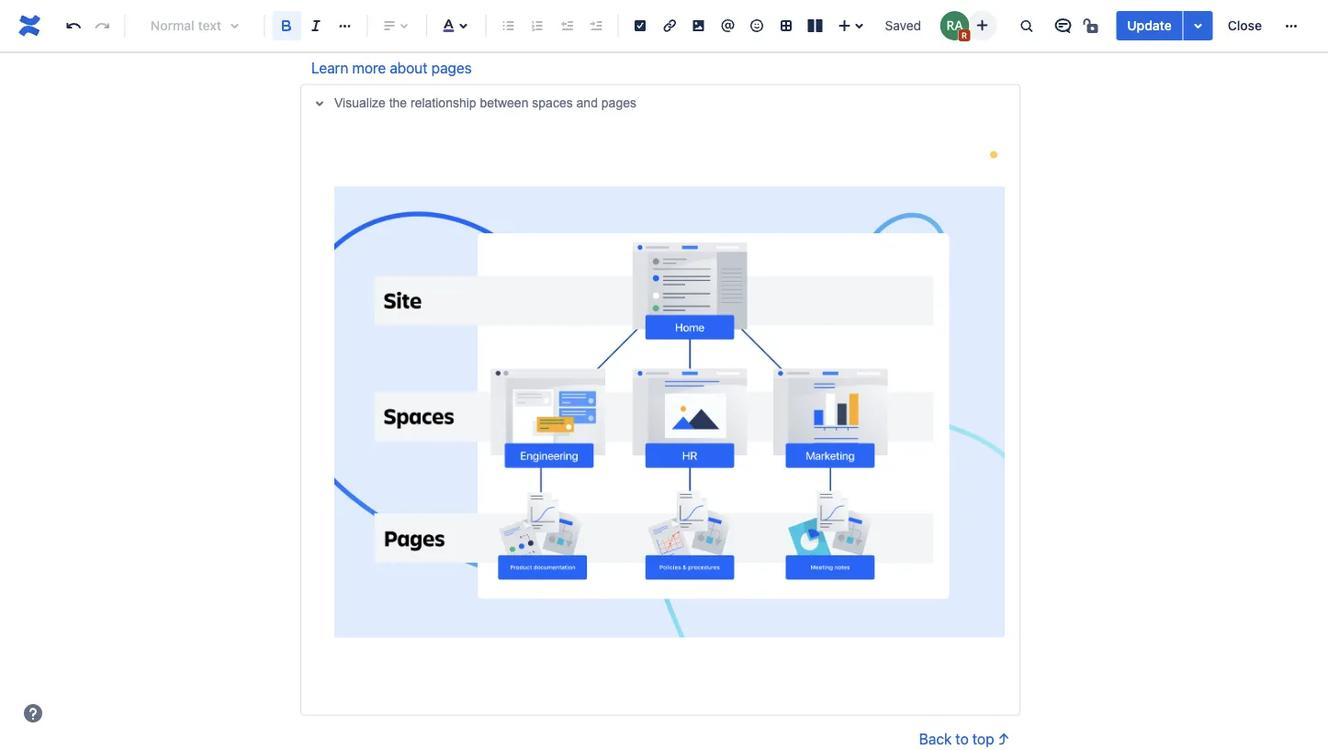 Task type: locate. For each thing, give the bounding box(es) containing it.
saved
[[885, 18, 922, 33]]

Give this expand a title... text field
[[331, 93, 1016, 115]]

learn
[[312, 59, 349, 77]]

more image
[[1281, 15, 1303, 37]]

layouts image
[[805, 15, 827, 37]]

⤴
[[998, 731, 1010, 749]]

back
[[920, 731, 952, 749]]

more
[[352, 59, 386, 77]]

numbered list ⌘⇧7 image
[[527, 15, 549, 37]]

more formatting image
[[334, 15, 356, 37]]

emoji image
[[746, 15, 768, 37]]

back to top ⤴ link
[[920, 731, 1010, 749]]

italic ⌘i image
[[305, 15, 327, 37]]

learn more about pages
[[312, 59, 472, 77]]

update
[[1128, 18, 1172, 33]]

help image
[[22, 703, 44, 725]]

no restrictions image
[[1082, 15, 1104, 37]]

redo ⌘⇧z image
[[91, 15, 114, 37]]

close button
[[1217, 11, 1274, 40]]

ruby anderson image
[[940, 11, 970, 40]]

back to top ⤴
[[920, 731, 1010, 749]]

indent tab image
[[585, 15, 607, 37]]

adjust update settings image
[[1188, 15, 1210, 37]]

about
[[390, 59, 428, 77]]

mention image
[[717, 15, 739, 37]]

pages
[[432, 59, 472, 77]]

table image
[[775, 15, 797, 37]]

outdent ⇧tab image
[[556, 15, 578, 37]]



Task type: describe. For each thing, give the bounding box(es) containing it.
add image, video, or file image
[[688, 15, 710, 37]]

confluence image
[[15, 11, 44, 40]]

invite to edit image
[[972, 14, 994, 36]]

bullet list ⌘⇧8 image
[[497, 15, 519, 37]]

top
[[973, 731, 995, 749]]

action item image
[[630, 15, 652, 37]]

close
[[1228, 18, 1263, 33]]

find and replace image
[[1016, 15, 1038, 37]]

bold ⌘b image
[[276, 15, 298, 37]]

comment icon image
[[1052, 15, 1075, 37]]

collapse content image
[[309, 93, 331, 115]]

to
[[956, 731, 969, 749]]

undo ⌘z image
[[62, 15, 84, 37]]

confluence image
[[15, 11, 44, 40]]

image depicting confluence organization system made up of spaces and pages image
[[334, 187, 1005, 638]]

link image
[[659, 15, 681, 37]]

learn more about pages link
[[312, 59, 472, 77]]

update button
[[1117, 11, 1183, 40]]



Task type: vqa. For each thing, say whether or not it's contained in the screenshot.
the (or
no



